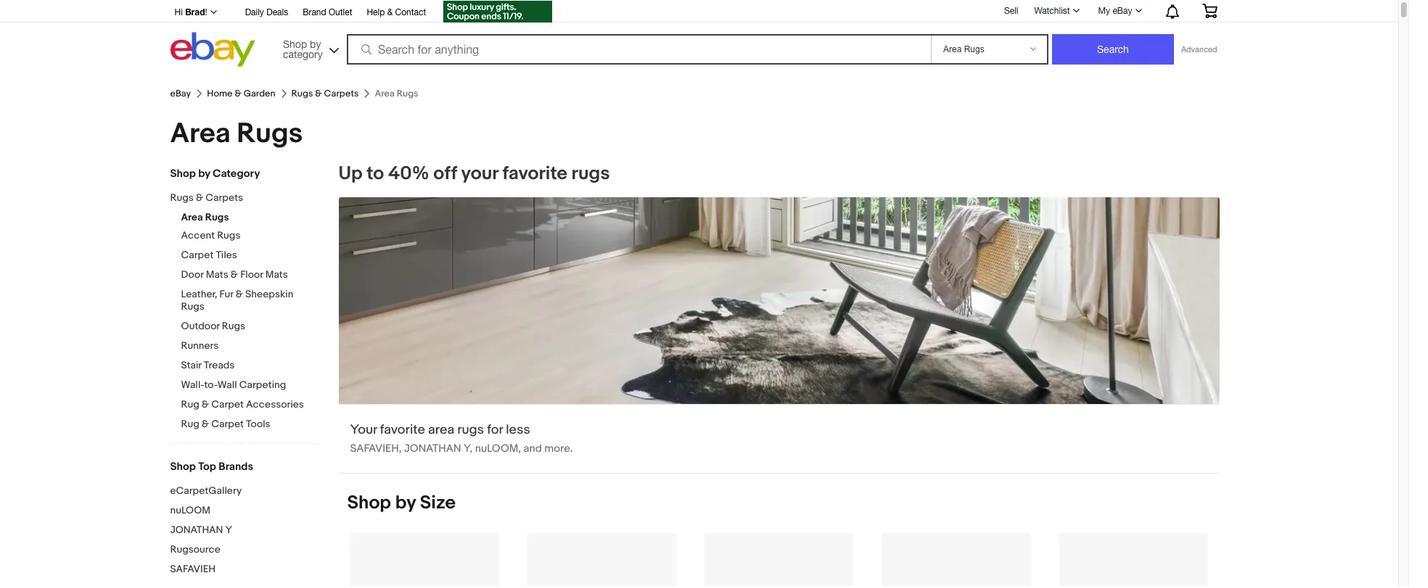 Task type: describe. For each thing, give the bounding box(es) containing it.
2 rug from the top
[[181, 418, 199, 430]]

safavieh link
[[170, 563, 319, 577]]

brands
[[219, 460, 253, 474]]

ecarpetgallery link
[[170, 485, 319, 499]]

y
[[225, 524, 232, 536]]

help & contact link
[[367, 5, 426, 21]]

carpeting
[[239, 379, 286, 391]]

for
[[487, 423, 503, 439]]

deals
[[266, 7, 288, 17]]

tools
[[246, 418, 270, 430]]

top
[[198, 460, 216, 474]]

rugs & carpets
[[291, 88, 359, 99]]

shop by category banner
[[167, 0, 1228, 70]]

jonathan inside ecarpetgallery nuloom jonathan y rugsource safavieh
[[170, 524, 223, 536]]

1 horizontal spatial favorite
[[503, 163, 568, 185]]

1 vertical spatial carpet
[[211, 398, 244, 411]]

shop for shop top brands
[[170, 460, 196, 474]]

ecarpetgallery nuloom jonathan y rugsource safavieh
[[170, 485, 242, 576]]

rug & carpet accessories link
[[181, 398, 319, 412]]

safavieh
[[170, 563, 216, 576]]

door
[[181, 269, 204, 281]]

runners link
[[181, 340, 319, 353]]

fur
[[220, 288, 233, 300]]

1 vertical spatial rugs & carpets link
[[170, 192, 308, 205]]

1 horizontal spatial rugs
[[572, 163, 610, 185]]

home
[[207, 88, 233, 99]]

your favorite area rugs for less safavieh, jonathan y, nuloom, and more.
[[350, 423, 573, 456]]

ecarpetgallery
[[170, 485, 242, 497]]

daily
[[245, 7, 264, 17]]

outlet
[[329, 7, 352, 17]]

runners
[[181, 340, 219, 352]]

shop top brands
[[170, 460, 253, 474]]

by for category
[[310, 38, 321, 50]]

shop for shop by category
[[283, 38, 307, 50]]

and
[[524, 442, 542, 456]]

hi
[[175, 7, 183, 17]]

rugs down shop by category
[[170, 192, 194, 204]]

home & garden link
[[207, 88, 276, 99]]

watchlist
[[1035, 6, 1070, 16]]

advanced
[[1182, 45, 1217, 54]]

favorite inside your favorite area rugs for less safavieh, jonathan y, nuloom, and more.
[[380, 423, 425, 439]]

accent rugs link
[[181, 229, 319, 243]]

main content containing up to 40% off your favorite rugs
[[330, 163, 1228, 586]]

sell link
[[998, 6, 1025, 16]]

rugs up outdoor
[[181, 300, 205, 313]]

rugs up tiles
[[217, 229, 241, 242]]

my
[[1099, 6, 1110, 16]]

jonathan y link
[[170, 524, 319, 538]]

floor
[[240, 269, 263, 281]]

brad
[[185, 7, 205, 17]]

shop by category button
[[277, 32, 342, 64]]

rug & carpet tools link
[[181, 418, 319, 432]]

your
[[461, 163, 498, 185]]

size
[[420, 492, 456, 515]]

help & contact
[[367, 7, 426, 17]]

my ebay
[[1099, 6, 1133, 16]]

wall
[[218, 379, 237, 391]]

0 vertical spatial area
[[170, 117, 231, 151]]

0 vertical spatial rugs & carpets link
[[291, 88, 359, 99]]

ebay link
[[170, 88, 191, 99]]

1 vertical spatial ebay
[[170, 88, 191, 99]]

leather, fur & sheepskin rugs link
[[181, 288, 319, 314]]

rugsource link
[[170, 544, 319, 557]]

up
[[339, 163, 363, 185]]

rugs down the "garden"
[[237, 117, 303, 151]]

stair
[[181, 359, 202, 372]]

leather,
[[181, 288, 217, 300]]

2 vertical spatial carpet
[[211, 418, 244, 430]]

home & garden
[[207, 88, 276, 99]]

accent
[[181, 229, 215, 242]]

off
[[434, 163, 457, 185]]

ebay inside 'account' navigation
[[1113, 6, 1133, 16]]

hi brad !
[[175, 7, 207, 17]]

daily deals link
[[245, 5, 288, 21]]

your shopping cart image
[[1202, 4, 1218, 18]]

shop for shop by category
[[170, 167, 196, 181]]

nuloom,
[[475, 442, 521, 456]]

nuloom
[[170, 504, 210, 517]]

carpets for rugs & carpets
[[324, 88, 359, 99]]

rugs down category
[[291, 88, 313, 99]]

rugs up runners link
[[222, 320, 245, 332]]

less
[[506, 423, 530, 439]]

shop by category
[[170, 167, 260, 181]]

Search for anything text field
[[349, 36, 928, 63]]

watchlist link
[[1027, 2, 1086, 20]]

help
[[367, 7, 385, 17]]

up to 40% off your favorite rugs
[[339, 163, 610, 185]]

account navigation
[[167, 0, 1228, 25]]

category
[[283, 48, 323, 60]]

rugs up accent
[[205, 211, 229, 224]]



Task type: vqa. For each thing, say whether or not it's contained in the screenshot.
DOOR MATS & FLOOR MATS 'link'
yes



Task type: locate. For each thing, give the bounding box(es) containing it.
2 mats from the left
[[265, 269, 288, 281]]

0 horizontal spatial ebay
[[170, 88, 191, 99]]

shop down deals
[[283, 38, 307, 50]]

carpets for rugs & carpets area rugs accent rugs carpet tiles door mats & floor mats leather, fur & sheepskin rugs outdoor rugs runners stair treads wall-to-wall carpeting rug & carpet accessories rug & carpet tools
[[206, 192, 243, 204]]

carpet down wall
[[211, 398, 244, 411]]

mats up 'sheepskin'
[[265, 269, 288, 281]]

1 vertical spatial rug
[[181, 418, 199, 430]]

carpets inside rugs & carpets area rugs accent rugs carpet tiles door mats & floor mats leather, fur & sheepskin rugs outdoor rugs runners stair treads wall-to-wall carpeting rug & carpet accessories rug & carpet tools
[[206, 192, 243, 204]]

1 vertical spatial favorite
[[380, 423, 425, 439]]

rugs
[[291, 88, 313, 99], [237, 117, 303, 151], [170, 192, 194, 204], [205, 211, 229, 224], [217, 229, 241, 242], [181, 300, 205, 313], [222, 320, 245, 332]]

carpets down shop by category dropdown button
[[324, 88, 359, 99]]

1 horizontal spatial mats
[[265, 269, 288, 281]]

0 horizontal spatial mats
[[206, 269, 228, 281]]

brand outlet
[[303, 7, 352, 17]]

wall-to-wall carpeting link
[[181, 379, 319, 393]]

1 horizontal spatial jonathan
[[404, 442, 461, 456]]

1 vertical spatial by
[[198, 167, 210, 181]]

40%
[[388, 163, 429, 185]]

to-
[[204, 379, 218, 391]]

1 vertical spatial area
[[181, 211, 203, 224]]

get the coupon image
[[444, 1, 552, 22]]

carpet tiles link
[[181, 249, 319, 263]]

jonathan inside your favorite area rugs for less safavieh, jonathan y, nuloom, and more.
[[404, 442, 461, 456]]

1 vertical spatial jonathan
[[170, 524, 223, 536]]

by left category
[[198, 167, 210, 181]]

mats
[[206, 269, 228, 281], [265, 269, 288, 281]]

carpets down shop by category
[[206, 192, 243, 204]]

0 horizontal spatial rugs
[[457, 423, 484, 439]]

brand
[[303, 7, 326, 17]]

to
[[367, 163, 384, 185]]

0 vertical spatial by
[[310, 38, 321, 50]]

1 vertical spatial carpets
[[206, 192, 243, 204]]

jonathan up rugsource
[[170, 524, 223, 536]]

shop by category
[[283, 38, 323, 60]]

1 horizontal spatial by
[[310, 38, 321, 50]]

your
[[350, 423, 377, 439]]

rugsource
[[170, 544, 221, 556]]

0 horizontal spatial by
[[198, 167, 210, 181]]

shop
[[283, 38, 307, 50], [170, 167, 196, 181], [170, 460, 196, 474], [347, 492, 391, 515]]

1 horizontal spatial carpets
[[324, 88, 359, 99]]

jonathan down area at bottom
[[404, 442, 461, 456]]

shop for shop by size
[[347, 492, 391, 515]]

rug
[[181, 398, 199, 411], [181, 418, 199, 430]]

shop left top
[[170, 460, 196, 474]]

ebay right my
[[1113, 6, 1133, 16]]

by down brand
[[310, 38, 321, 50]]

by left size
[[395, 492, 416, 515]]

2 horizontal spatial by
[[395, 492, 416, 515]]

advanced link
[[1174, 35, 1225, 64]]

0 vertical spatial carpet
[[181, 249, 214, 261]]

y,
[[464, 442, 473, 456]]

area up accent
[[181, 211, 203, 224]]

ebay left home
[[170, 88, 191, 99]]

carpet down accent
[[181, 249, 214, 261]]

rugs
[[572, 163, 610, 185], [457, 423, 484, 439]]

more.
[[544, 442, 573, 456]]

accessories
[[246, 398, 304, 411]]

0 horizontal spatial favorite
[[380, 423, 425, 439]]

1 vertical spatial rugs
[[457, 423, 484, 439]]

none text field containing your favorite area rugs for less
[[339, 197, 1220, 473]]

outdoor
[[181, 320, 220, 332]]

!
[[205, 7, 207, 17]]

garden
[[244, 88, 276, 99]]

by inside the 'shop by category'
[[310, 38, 321, 50]]

& inside the help & contact link
[[387, 7, 393, 17]]

main content
[[330, 163, 1228, 586]]

rugs & carpets area rugs accent rugs carpet tiles door mats & floor mats leather, fur & sheepskin rugs outdoor rugs runners stair treads wall-to-wall carpeting rug & carpet accessories rug & carpet tools
[[170, 192, 304, 430]]

sell
[[1004, 6, 1019, 16]]

0 vertical spatial rugs
[[572, 163, 610, 185]]

0 horizontal spatial carpets
[[206, 192, 243, 204]]

carpet down rug & carpet accessories link
[[211, 418, 244, 430]]

outdoor rugs link
[[181, 320, 319, 334]]

daily deals
[[245, 7, 288, 17]]

by
[[310, 38, 321, 50], [198, 167, 210, 181], [395, 492, 416, 515]]

jonathan
[[404, 442, 461, 456], [170, 524, 223, 536]]

tiles
[[216, 249, 237, 261]]

rugs & carpets link
[[291, 88, 359, 99], [170, 192, 308, 205]]

mats up fur
[[206, 269, 228, 281]]

area inside rugs & carpets area rugs accent rugs carpet tiles door mats & floor mats leather, fur & sheepskin rugs outdoor rugs runners stair treads wall-to-wall carpeting rug & carpet accessories rug & carpet tools
[[181, 211, 203, 224]]

none submit inside shop by category banner
[[1052, 34, 1174, 65]]

nuloom link
[[170, 504, 319, 518]]

favorite up safavieh,
[[380, 423, 425, 439]]

category
[[213, 167, 260, 181]]

favorite
[[503, 163, 568, 185], [380, 423, 425, 439]]

0 vertical spatial ebay
[[1113, 6, 1133, 16]]

by for category
[[198, 167, 210, 181]]

shop inside the 'shop by category'
[[283, 38, 307, 50]]

my ebay link
[[1091, 2, 1149, 20]]

stair treads link
[[181, 359, 319, 373]]

&
[[387, 7, 393, 17], [235, 88, 242, 99], [315, 88, 322, 99], [196, 192, 203, 204], [231, 269, 238, 281], [236, 288, 243, 300], [202, 398, 209, 411], [202, 418, 209, 430]]

2 vertical spatial by
[[395, 492, 416, 515]]

0 vertical spatial rug
[[181, 398, 199, 411]]

1 mats from the left
[[206, 269, 228, 281]]

1 rug from the top
[[181, 398, 199, 411]]

0 vertical spatial jonathan
[[404, 442, 461, 456]]

ebay
[[1113, 6, 1133, 16], [170, 88, 191, 99]]

area rugs
[[170, 117, 303, 151]]

sheepskin
[[245, 288, 293, 300]]

0 vertical spatial favorite
[[503, 163, 568, 185]]

shop by size
[[347, 492, 456, 515]]

0 vertical spatial carpets
[[324, 88, 359, 99]]

None text field
[[339, 197, 1220, 473]]

treads
[[204, 359, 235, 372]]

carpets
[[324, 88, 359, 99], [206, 192, 243, 204]]

safavieh,
[[350, 442, 402, 456]]

door mats & floor mats link
[[181, 269, 319, 282]]

by for size
[[395, 492, 416, 515]]

area
[[428, 423, 454, 439]]

area up shop by category
[[170, 117, 231, 151]]

0 horizontal spatial jonathan
[[170, 524, 223, 536]]

area
[[170, 117, 231, 151], [181, 211, 203, 224]]

favorite right your
[[503, 163, 568, 185]]

shop left category
[[170, 167, 196, 181]]

shop down safavieh,
[[347, 492, 391, 515]]

None submit
[[1052, 34, 1174, 65]]

wall-
[[181, 379, 204, 391]]

brand outlet link
[[303, 5, 352, 21]]

contact
[[395, 7, 426, 17]]

carpet
[[181, 249, 214, 261], [211, 398, 244, 411], [211, 418, 244, 430]]

rugs inside your favorite area rugs for less safavieh, jonathan y, nuloom, and more.
[[457, 423, 484, 439]]

1 horizontal spatial ebay
[[1113, 6, 1133, 16]]



